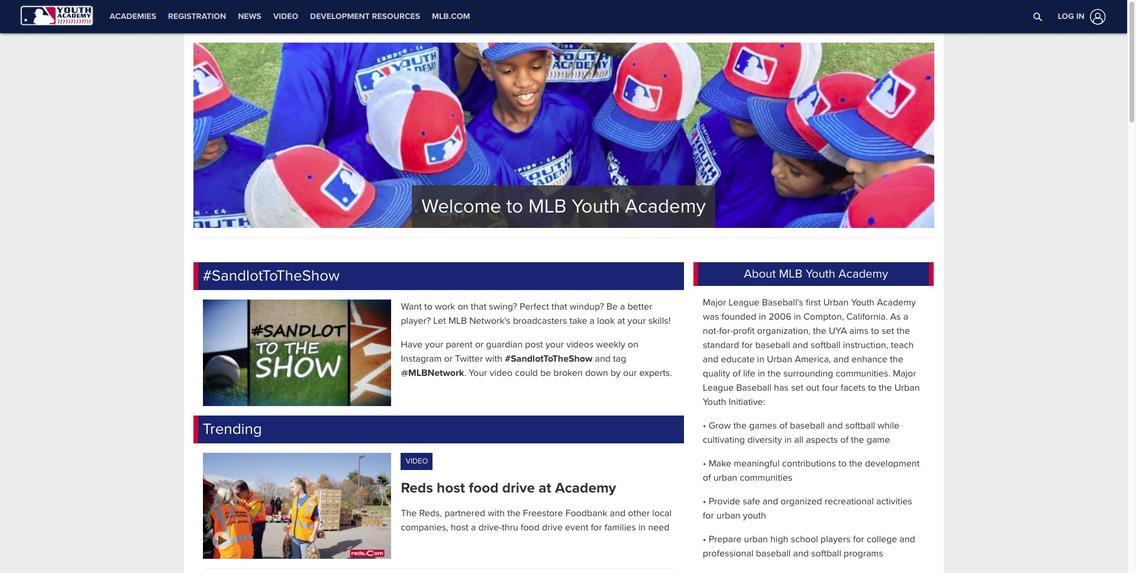 Task type: locate. For each thing, give the bounding box(es) containing it.
registration
[[168, 11, 226, 21]]

0 vertical spatial urban
[[824, 297, 849, 309]]

the right grow at the right bottom
[[734, 420, 747, 432]]

set down as
[[882, 325, 895, 337]]

academy
[[625, 194, 706, 219], [839, 266, 889, 281], [877, 297, 916, 309], [555, 479, 616, 497]]

school
[[791, 534, 819, 546]]

major
[[703, 297, 727, 309], [893, 368, 917, 380]]

urban up compton,
[[824, 297, 849, 309]]

food down 'freestore'
[[521, 522, 540, 533]]

the up thru
[[508, 507, 521, 519]]

• left provide
[[703, 496, 707, 508]]

the down communities.
[[879, 382, 893, 394]]

and right 'safe'
[[763, 496, 779, 508]]

1 vertical spatial drive
[[542, 522, 563, 533]]

a right "take"
[[590, 315, 595, 327]]

#sandlottotheshow
[[203, 266, 340, 285], [505, 353, 593, 365]]

a down partnered
[[471, 522, 476, 533]]

of right games
[[780, 420, 788, 432]]

2 vertical spatial urban
[[744, 534, 768, 546]]

news link
[[232, 0, 267, 33]]

with up drive-
[[488, 507, 505, 519]]

1 horizontal spatial on
[[628, 339, 639, 351]]

and up quality
[[703, 354, 719, 366]]

for down provide
[[703, 510, 714, 522]]

baseball's
[[762, 297, 804, 309]]

host inside the reds, partnered with the freestore foodbank and other local companies, host a drive-thru food drive event for families in need
[[451, 522, 469, 533]]

league up founded
[[729, 297, 760, 309]]

provide
[[709, 496, 741, 508]]

video right news
[[273, 11, 298, 21]]

to inside • make meaningful contributions to the development of urban communities
[[839, 458, 847, 470]]

food inside the reds, partnered with the freestore foodbank and other local companies, host a drive-thru food drive event for families in need
[[521, 522, 540, 533]]

• for • grow the games of baseball and softball while cultivating diversity in all aspects of the game
[[703, 420, 707, 432]]

game
[[867, 434, 891, 446]]

for down foodbank
[[591, 522, 602, 533]]

development
[[865, 458, 920, 470]]

• provide safe and organized recreational activities for urban youth
[[703, 496, 913, 522]]

1 vertical spatial food
[[521, 522, 540, 533]]

1 vertical spatial host
[[451, 522, 469, 533]]

2 that from the left
[[552, 301, 568, 313]]

urban up while
[[895, 382, 920, 394]]

of left "life"
[[733, 368, 741, 380]]

host up partnered
[[437, 479, 465, 497]]

drive
[[503, 479, 535, 497], [542, 522, 563, 533]]

of
[[733, 368, 741, 380], [780, 420, 788, 432], [841, 434, 849, 446], [703, 472, 711, 484]]

mlb.com link
[[426, 0, 476, 33]]

the inside • make meaningful contributions to the development of urban communities
[[850, 458, 863, 470]]

0 vertical spatial #sandlottotheshow
[[203, 266, 340, 285]]

0 vertical spatial food
[[469, 479, 499, 497]]

0 vertical spatial with
[[486, 353, 503, 365]]

and up "families"
[[610, 507, 626, 519]]

0 vertical spatial urban
[[714, 472, 738, 484]]

log in
[[1058, 11, 1085, 21]]

1 • from the top
[[703, 420, 707, 432]]

games
[[750, 420, 777, 432]]

have
[[401, 339, 423, 351]]

the inside the reds, partnered with the freestore foodbank and other local companies, host a drive-thru food drive event for families in need
[[508, 507, 521, 519]]

drive down 'freestore'
[[542, 522, 563, 533]]

to right welcome
[[507, 194, 524, 219]]

your up instagram at the bottom of the page
[[425, 339, 444, 351]]

and up communities.
[[834, 354, 850, 366]]

0 vertical spatial host
[[437, 479, 465, 497]]

video inside the secondary navigation element
[[273, 11, 298, 21]]

and inside the #sandlottotheshow and tag @mlbnetwork . your video could be broken down by our experts.
[[595, 353, 611, 365]]

at right 'look'
[[618, 315, 626, 327]]

in left all
[[785, 434, 792, 446]]

on right the "work"
[[458, 301, 469, 313]]

urban
[[714, 472, 738, 484], [717, 510, 741, 522], [744, 534, 768, 546]]

• inside • grow the games of baseball and softball while cultivating diversity in all aspects of the game
[[703, 420, 707, 432]]

your down the better at the right of page
[[628, 315, 646, 327]]

food
[[469, 479, 499, 497], [521, 522, 540, 533]]

the left development
[[850, 458, 863, 470]]

in down other
[[639, 522, 646, 533]]

softball down players
[[812, 548, 842, 560]]

safe
[[743, 496, 761, 508]]

1 vertical spatial at
[[539, 479, 552, 497]]

0 vertical spatial at
[[618, 315, 626, 327]]

drive up 'freestore'
[[503, 479, 535, 497]]

host down partnered
[[451, 522, 469, 533]]

• left prepare
[[703, 534, 707, 546]]

prepare
[[709, 534, 742, 546]]

2 horizontal spatial your
[[628, 315, 646, 327]]

of down make
[[703, 472, 711, 484]]

for up the programs
[[854, 534, 865, 546]]

3 • from the top
[[703, 496, 707, 508]]

urban inside • make meaningful contributions to the development of urban communities
[[714, 472, 738, 484]]

was
[[703, 311, 720, 323]]

the reds, partnered with the freestore foodbank and other local companies, host a drive-thru food drive event for families in need
[[401, 507, 672, 533]]

and up aspects
[[828, 420, 843, 432]]

compton,
[[804, 311, 845, 323]]

food up partnered
[[469, 479, 499, 497]]

welcome
[[422, 194, 502, 219]]

major down teach
[[893, 368, 917, 380]]

0 horizontal spatial mlb
[[449, 315, 467, 327]]

urban for provide
[[717, 510, 741, 522]]

to left the "work"
[[424, 301, 433, 313]]

1 vertical spatial with
[[488, 507, 505, 519]]

set left out
[[792, 382, 804, 394]]

2 vertical spatial softball
[[812, 548, 842, 560]]

a inside major league baseball's first urban youth academy was founded in 2006 in compton, california. as a not-for-profit organization, the uya aims to set the standard for baseball and softball instruction, teach and educate in urban america, and enhance the quality of life in the surrounding communities. major league baseball has set out four facets to the urban youth initiative:
[[904, 311, 909, 323]]

contributions
[[783, 458, 837, 470]]

2 horizontal spatial urban
[[895, 382, 920, 394]]

4 • from the top
[[703, 534, 707, 546]]

post
[[525, 339, 543, 351]]

1 horizontal spatial #sandlottotheshow
[[505, 353, 593, 365]]

of inside major league baseball's first urban youth academy was founded in 2006 in compton, california. as a not-for-profit organization, the uya aims to set the standard for baseball and softball instruction, teach and educate in urban america, and enhance the quality of life in the surrounding communities. major league baseball has set out four facets to the urban youth initiative:
[[733, 368, 741, 380]]

0 horizontal spatial or
[[444, 353, 453, 365]]

0 horizontal spatial urban
[[767, 354, 793, 366]]

that up broadcasters
[[552, 301, 568, 313]]

down
[[585, 367, 609, 379]]

a
[[621, 301, 626, 313], [904, 311, 909, 323], [590, 315, 595, 327], [471, 522, 476, 533]]

• inside • make meaningful contributions to the development of urban communities
[[703, 458, 707, 470]]

that up network's
[[471, 301, 487, 313]]

0 vertical spatial major
[[703, 297, 727, 309]]

video
[[273, 11, 298, 21], [406, 456, 428, 466]]

guardian
[[486, 339, 523, 351]]

baseball down organization,
[[756, 340, 791, 351]]

aims
[[850, 325, 869, 337]]

not-
[[703, 325, 720, 337]]

video link
[[267, 0, 304, 33]]

1 horizontal spatial major
[[893, 368, 917, 380]]

about mlb youth academy
[[744, 266, 889, 281]]

windup?
[[570, 301, 604, 313]]

league down quality
[[703, 382, 734, 394]]

instruction,
[[844, 340, 889, 351]]

surrounding
[[784, 368, 834, 380]]

to right the contributions
[[839, 458, 847, 470]]

for down "profit"
[[742, 340, 753, 351]]

and inside the reds, partnered with the freestore foodbank and other local companies, host a drive-thru food drive event for families in need
[[610, 507, 626, 519]]

1 vertical spatial baseball
[[790, 420, 825, 432]]

• inside • provide safe and organized recreational activities for urban youth
[[703, 496, 707, 508]]

baseball down high
[[756, 548, 791, 560]]

youth
[[743, 510, 767, 522]]

1 vertical spatial #sandlottotheshow
[[505, 353, 593, 365]]

your inside the want to work on that swing? perfect that windup? be a better player? let mlb network's broadcasters take a look at your skills!
[[628, 315, 646, 327]]

0 vertical spatial mlb
[[529, 194, 567, 219]]

search image
[[1034, 12, 1043, 21]]

0 vertical spatial or
[[475, 339, 484, 351]]

first
[[806, 297, 821, 309]]

college
[[867, 534, 898, 546]]

urban for make
[[714, 472, 738, 484]]

softball down uya
[[811, 340, 841, 351]]

a inside the reds, partnered with the freestore foodbank and other local companies, host a drive-thru food drive event for families in need
[[471, 522, 476, 533]]

0 horizontal spatial #sandlottotheshow
[[203, 266, 340, 285]]

organized
[[781, 496, 823, 508]]

at up 'freestore'
[[539, 479, 552, 497]]

0 horizontal spatial that
[[471, 301, 487, 313]]

1 vertical spatial softball
[[846, 420, 876, 432]]

baseball inside • grow the games of baseball and softball while cultivating diversity in all aspects of the game
[[790, 420, 825, 432]]

2 • from the top
[[703, 458, 707, 470]]

host
[[437, 479, 465, 497], [451, 522, 469, 533]]

programs
[[844, 548, 884, 560]]

recreational
[[825, 496, 874, 508]]

urban left high
[[744, 534, 768, 546]]

0 vertical spatial baseball
[[756, 340, 791, 351]]

0 vertical spatial on
[[458, 301, 469, 313]]

foodbank
[[566, 507, 608, 519]]

urban
[[824, 297, 849, 309], [767, 354, 793, 366], [895, 382, 920, 394]]

be
[[607, 301, 618, 313]]

let
[[434, 315, 446, 327]]

urban down make
[[714, 472, 738, 484]]

registration link
[[162, 0, 232, 33]]

0 horizontal spatial at
[[539, 479, 552, 497]]

1 horizontal spatial food
[[521, 522, 540, 533]]

0 horizontal spatial drive
[[503, 479, 535, 497]]

in inside • grow the games of baseball and softball while cultivating diversity in all aspects of the game
[[785, 434, 792, 446]]

mlb inside the want to work on that swing? perfect that windup? be a better player? let mlb network's broadcasters take a look at your skills!
[[449, 315, 467, 327]]

• left grow at the right bottom
[[703, 420, 707, 432]]

1 horizontal spatial drive
[[542, 522, 563, 533]]

2 vertical spatial mlb
[[449, 315, 467, 327]]

in right 2006
[[794, 311, 802, 323]]

0 vertical spatial video
[[273, 11, 298, 21]]

urban inside • provide safe and organized recreational activities for urban youth
[[717, 510, 741, 522]]

0 vertical spatial softball
[[811, 340, 841, 351]]

0 horizontal spatial on
[[458, 301, 469, 313]]

academy inside major league baseball's first urban youth academy was founded in 2006 in compton, california. as a not-for-profit organization, the uya aims to set the standard for baseball and softball instruction, teach and educate in urban america, and enhance the quality of life in the surrounding communities. major league baseball has set out four facets to the urban youth initiative:
[[877, 297, 916, 309]]

1 vertical spatial video
[[406, 456, 428, 466]]

twitter
[[455, 353, 483, 365]]

look
[[597, 315, 615, 327]]

by
[[611, 367, 621, 379]]

0 horizontal spatial major
[[703, 297, 727, 309]]

that
[[471, 301, 487, 313], [552, 301, 568, 313]]

0 vertical spatial set
[[882, 325, 895, 337]]

urban down provide
[[717, 510, 741, 522]]

academies
[[110, 11, 156, 21]]

with
[[486, 353, 503, 365], [488, 507, 505, 519]]

#sandlottotheshow inside the #sandlottotheshow and tag @mlbnetwork . your video could be broken down by our experts.
[[505, 353, 593, 365]]

0 horizontal spatial set
[[792, 382, 804, 394]]

with up 'video'
[[486, 353, 503, 365]]

1 horizontal spatial at
[[618, 315, 626, 327]]

•
[[703, 420, 707, 432], [703, 458, 707, 470], [703, 496, 707, 508], [703, 534, 707, 546]]

urban inside • prepare urban high school players for college and professional baseball and softball programs
[[744, 534, 768, 546]]

of right aspects
[[841, 434, 849, 446]]

1 vertical spatial or
[[444, 353, 453, 365]]

• inside • prepare urban high school players for college and professional baseball and softball programs
[[703, 534, 707, 546]]

1 horizontal spatial that
[[552, 301, 568, 313]]

broken
[[554, 367, 583, 379]]

and right college
[[900, 534, 916, 546]]

major up was
[[703, 297, 727, 309]]

and up down on the right bottom
[[595, 353, 611, 365]]

broadcasters
[[513, 315, 567, 327]]

local
[[653, 507, 672, 519]]

• left make
[[703, 458, 707, 470]]

perfect
[[520, 301, 549, 313]]

parent
[[446, 339, 473, 351]]

1 vertical spatial urban
[[717, 510, 741, 522]]

set
[[882, 325, 895, 337], [792, 382, 804, 394]]

a right as
[[904, 311, 909, 323]]

1 vertical spatial on
[[628, 339, 639, 351]]

your up #sandlottotheshow 'link'
[[546, 339, 564, 351]]

2 horizontal spatial mlb
[[779, 266, 803, 281]]

in
[[759, 311, 767, 323], [794, 311, 802, 323], [758, 354, 765, 366], [758, 368, 766, 380], [785, 434, 792, 446], [639, 522, 646, 533]]

profit
[[734, 325, 755, 337]]

quality
[[703, 368, 731, 380]]

organization,
[[758, 325, 811, 337]]

video up reds at bottom
[[406, 456, 428, 466]]

0 horizontal spatial video
[[273, 11, 298, 21]]

softball up game
[[846, 420, 876, 432]]

or up "twitter" on the left bottom of page
[[475, 339, 484, 351]]

founded
[[722, 311, 757, 323]]

out
[[806, 382, 820, 394]]

1 vertical spatial urban
[[767, 354, 793, 366]]

professional
[[703, 548, 754, 560]]

1 vertical spatial set
[[792, 382, 804, 394]]

2 vertical spatial baseball
[[756, 548, 791, 560]]

and inside • grow the games of baseball and softball while cultivating diversity in all aspects of the game
[[828, 420, 843, 432]]

for inside the reds, partnered with the freestore foodbank and other local companies, host a drive-thru food drive event for families in need
[[591, 522, 602, 533]]

on right weekly
[[628, 339, 639, 351]]

urban up has
[[767, 354, 793, 366]]

or down parent
[[444, 353, 453, 365]]

baseball up all
[[790, 420, 825, 432]]

for-
[[720, 325, 734, 337]]

better
[[628, 301, 653, 313]]



Task type: describe. For each thing, give the bounding box(es) containing it.
resources
[[372, 11, 420, 21]]

on inside the want to work on that swing? perfect that windup? be a better player? let mlb network's broadcasters take a look at your skills!
[[458, 301, 469, 313]]

work
[[435, 301, 456, 313]]

log
[[1058, 11, 1075, 21]]

1 vertical spatial mlb
[[779, 266, 803, 281]]

want to work on that swing? perfect that windup? be a better player? let mlb network's broadcasters take a look at your skills!
[[401, 301, 671, 327]]

• grow the games of baseball and softball while cultivating diversity in all aspects of the game
[[703, 420, 900, 446]]

teach
[[891, 340, 914, 351]]

in right educate
[[758, 354, 765, 366]]

welcome to mlb youth academy
[[422, 194, 706, 219]]

1 horizontal spatial urban
[[824, 297, 849, 309]]

development resources
[[310, 11, 420, 21]]

and inside • provide safe and organized recreational activities for urban youth
[[763, 496, 779, 508]]

development
[[310, 11, 370, 21]]

with inside the reds, partnered with the freestore foodbank and other local companies, host a drive-thru food drive event for families in need
[[488, 507, 505, 519]]

california.
[[847, 311, 888, 323]]

while
[[878, 420, 900, 432]]

0 vertical spatial drive
[[503, 479, 535, 497]]

secondary navigation element
[[104, 0, 476, 33]]

in inside the reds, partnered with the freestore foodbank and other local companies, host a drive-thru food drive event for families in need
[[639, 522, 646, 533]]

development resources link
[[304, 0, 426, 33]]

#sandlottotheshow for #sandlottotheshow
[[203, 266, 340, 285]]

2 vertical spatial urban
[[895, 382, 920, 394]]

players
[[821, 534, 851, 546]]

the up teach
[[897, 325, 911, 337]]

make
[[709, 458, 732, 470]]

#sandlottotheshow for #sandlottotheshow and tag @mlbnetwork . your video could be broken down by our experts.
[[505, 353, 593, 365]]

weekly
[[596, 339, 626, 351]]

for inside • provide safe and organized recreational activities for urban youth
[[703, 510, 714, 522]]

and up the america,
[[793, 340, 809, 351]]

videos
[[567, 339, 594, 351]]

skills!
[[649, 315, 671, 327]]

families
[[605, 522, 636, 533]]

reds,
[[419, 507, 442, 519]]

meaningful
[[734, 458, 780, 470]]

reds host food drive at academy link
[[401, 479, 675, 497]]

other
[[628, 507, 650, 519]]

about
[[744, 266, 776, 281]]

initiative:
[[729, 396, 766, 408]]

reds host food drive at academy
[[401, 479, 616, 497]]

aspects
[[806, 434, 838, 446]]

for inside major league baseball's first urban youth academy was founded in 2006 in compton, california. as a not-for-profit organization, the uya aims to set the standard for baseball and softball instruction, teach and educate in urban america, and enhance the quality of life in the surrounding communities. major league baseball has set out four facets to the urban youth initiative:
[[742, 340, 753, 351]]

mlb.com
[[432, 11, 470, 21]]

need
[[649, 522, 670, 533]]

log in button
[[1051, 6, 1109, 27]]

major league baseball image
[[19, 4, 94, 28]]

• for • make meaningful contributions to the development of urban communities
[[703, 458, 707, 470]]

1 horizontal spatial mlb
[[529, 194, 567, 219]]

communities.
[[836, 368, 891, 380]]

network's
[[470, 315, 511, 327]]

1 horizontal spatial video
[[406, 456, 428, 466]]

1 vertical spatial league
[[703, 382, 734, 394]]

0 horizontal spatial food
[[469, 479, 499, 497]]

has
[[774, 382, 789, 394]]

baseball inside • prepare urban high school players for college and professional baseball and softball programs
[[756, 548, 791, 560]]

freestore
[[523, 507, 563, 519]]

high
[[771, 534, 789, 546]]

academies link
[[104, 0, 162, 33]]

four
[[822, 382, 839, 394]]

#sandlottotheshow link
[[505, 353, 593, 365]]

companies,
[[401, 522, 449, 533]]

baseball inside major league baseball's first urban youth academy was founded in 2006 in compton, california. as a not-for-profit organization, the uya aims to set the standard for baseball and softball instruction, teach and educate in urban america, and enhance the quality of life in the surrounding communities. major league baseball has set out four facets to the urban youth initiative:
[[756, 340, 791, 351]]

to down communities.
[[869, 382, 877, 394]]

1 horizontal spatial or
[[475, 339, 484, 351]]

educate
[[721, 354, 755, 366]]

in left 2006
[[759, 311, 767, 323]]

baseball
[[737, 382, 772, 394]]

drive inside the reds, partnered with the freestore foodbank and other local companies, host a drive-thru food drive event for families in need
[[542, 522, 563, 533]]

1 that from the left
[[471, 301, 487, 313]]

trending
[[203, 420, 262, 438]]

@mlbnetwork
[[401, 367, 464, 379]]

have your parent or guardian post your videos weekly on instagram or twitter with
[[401, 339, 639, 365]]

experts.
[[640, 367, 673, 379]]

could
[[515, 367, 538, 379]]

drive-
[[479, 522, 502, 533]]

@mlbnetwork link
[[401, 367, 464, 379]]

video
[[490, 367, 513, 379]]

0 horizontal spatial your
[[425, 339, 444, 351]]

0 vertical spatial league
[[729, 297, 760, 309]]

.
[[464, 367, 467, 379]]

1 horizontal spatial your
[[546, 339, 564, 351]]

want
[[401, 301, 422, 313]]

• for • provide safe and organized recreational activities for urban youth
[[703, 496, 707, 508]]

and down school
[[794, 548, 809, 560]]

for inside • prepare urban high school players for college and professional baseball and softball programs
[[854, 534, 865, 546]]

news
[[238, 11, 262, 21]]

to right "aims"
[[872, 325, 880, 337]]

our
[[623, 367, 637, 379]]

1 vertical spatial major
[[893, 368, 917, 380]]

thru
[[502, 522, 519, 533]]

in
[[1077, 11, 1085, 21]]

• make meaningful contributions to the development of urban communities
[[703, 458, 920, 484]]

softball inside • prepare urban high school players for college and professional baseball and softball programs
[[812, 548, 842, 560]]

on inside have your parent or guardian post your videos weekly on instagram or twitter with
[[628, 339, 639, 351]]

grow
[[709, 420, 731, 432]]

facets
[[841, 382, 866, 394]]

to inside the want to work on that swing? perfect that windup? be a better player? let mlb network's broadcasters take a look at your skills!
[[424, 301, 433, 313]]

the down teach
[[891, 354, 904, 366]]

partnered
[[445, 507, 486, 519]]

the down compton,
[[814, 325, 827, 337]]

standard
[[703, 340, 740, 351]]

softball inside • grow the games of baseball and softball while cultivating diversity in all aspects of the game
[[846, 420, 876, 432]]

top navigation element
[[0, 0, 1128, 33]]

tag
[[613, 353, 627, 365]]

your
[[469, 367, 487, 379]]

a right be at bottom
[[621, 301, 626, 313]]

the left game
[[851, 434, 865, 446]]

the up has
[[768, 368, 781, 380]]

enhance
[[852, 354, 888, 366]]

life
[[744, 368, 756, 380]]

1 horizontal spatial set
[[882, 325, 895, 337]]

in right "life"
[[758, 368, 766, 380]]

reds
[[401, 479, 433, 497]]

at inside the want to work on that swing? perfect that windup? be a better player? let mlb network's broadcasters take a look at your skills!
[[618, 315, 626, 327]]

cultivating
[[703, 434, 745, 446]]

with inside have your parent or guardian post your videos weekly on instagram or twitter with
[[486, 353, 503, 365]]

of inside • make meaningful contributions to the development of urban communities
[[703, 472, 711, 484]]

softball inside major league baseball's first urban youth academy was founded in 2006 in compton, california. as a not-for-profit organization, the uya aims to set the standard for baseball and softball instruction, teach and educate in urban america, and enhance the quality of life in the surrounding communities. major league baseball has set out four facets to the urban youth initiative:
[[811, 340, 841, 351]]

• for • prepare urban high school players for college and professional baseball and softball programs
[[703, 534, 707, 546]]

communities
[[740, 472, 793, 484]]

• prepare urban high school players for college and professional baseball and softball programs
[[703, 534, 916, 560]]



Task type: vqa. For each thing, say whether or not it's contained in the screenshot.
'EXCITED'
no



